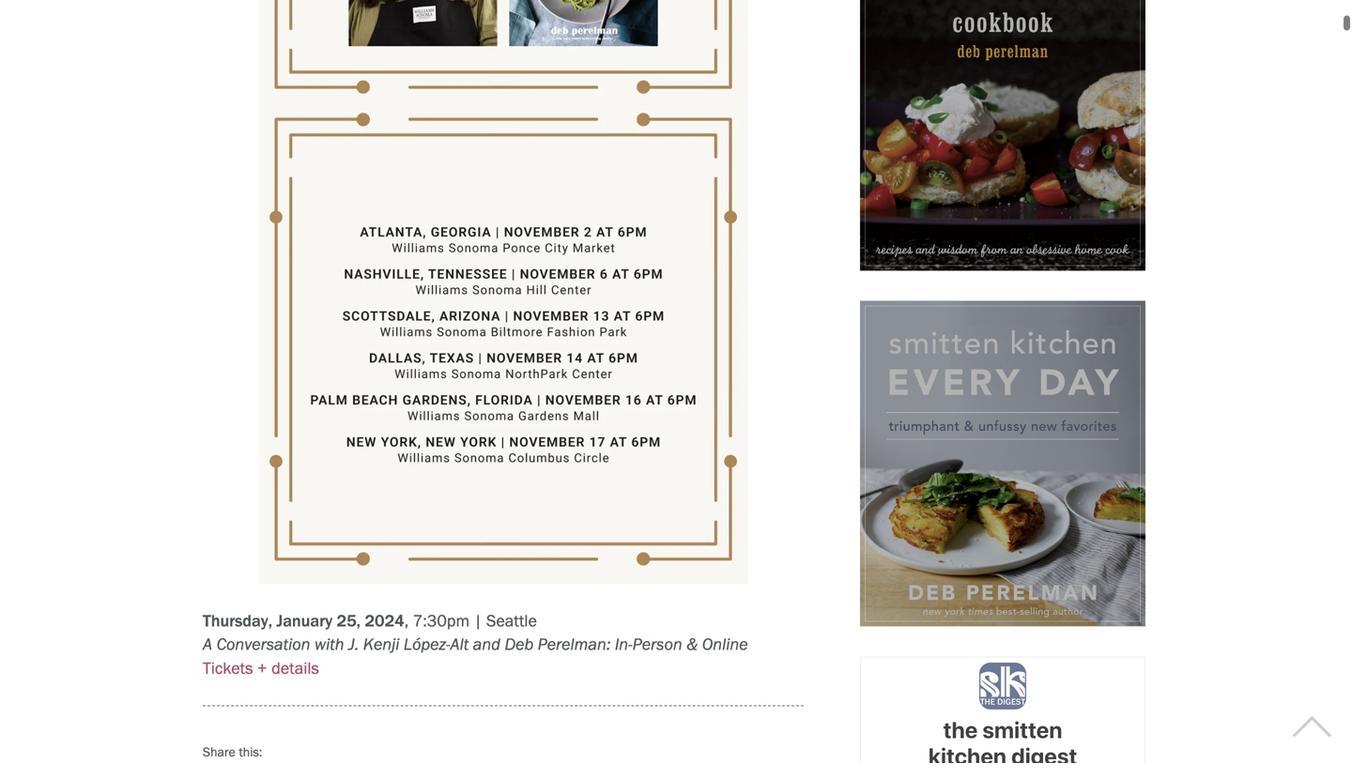 Task type: describe. For each thing, give the bounding box(es) containing it.
j.
[[349, 635, 359, 655]]

lópez‑alt
[[404, 635, 469, 655]]

thursday, january 25, 2024 , 7:30pm | seattle a conversation with j. kenji lópez‑alt and deb perelman: in‑person & online tickets + details
[[203, 611, 748, 678]]

25,
[[337, 611, 361, 631]]

,
[[405, 611, 409, 631]]

perelman:
[[538, 635, 611, 655]]

7:30pm
[[413, 611, 470, 631]]

tickets
[[203, 658, 253, 678]]

2024
[[365, 611, 405, 631]]

in‑person
[[615, 635, 683, 655]]

+
[[257, 658, 267, 678]]

january
[[277, 611, 333, 631]]

online
[[702, 635, 748, 655]]

deb
[[505, 635, 534, 655]]



Task type: locate. For each thing, give the bounding box(es) containing it.
|
[[474, 611, 482, 631]]

conversation
[[217, 635, 310, 655]]

None search field
[[77, 45, 1222, 102]]

thursday,
[[203, 611, 272, 631]]

&
[[687, 635, 698, 655]]

details
[[272, 658, 319, 678]]

with
[[315, 635, 344, 655]]

kenji
[[363, 635, 400, 655]]

share
[[203, 744, 236, 760]]

tickets + details link
[[203, 658, 319, 678]]

and
[[473, 635, 501, 655]]

seattle
[[487, 611, 537, 631]]

share this:
[[203, 744, 262, 760]]

this:
[[239, 744, 262, 760]]

a
[[203, 635, 212, 655]]



Task type: vqa. For each thing, say whether or not it's contained in the screenshot.
kenji
yes



